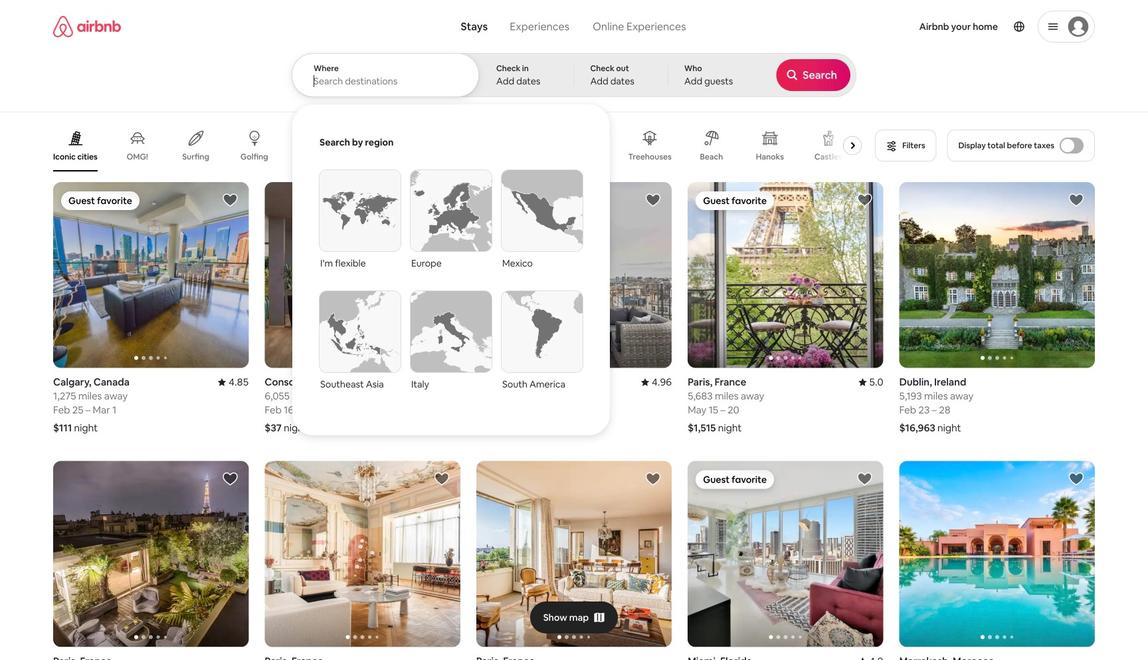 Task type: locate. For each thing, give the bounding box(es) containing it.
add to wishlist: paris, france image
[[646, 192, 662, 208], [857, 192, 873, 208], [222, 471, 238, 487], [434, 471, 450, 487]]

4.83 out of 5 average rating image
[[430, 376, 461, 389]]

None search field
[[292, 0, 857, 435]]

4.9 out of 5 average rating image
[[859, 655, 884, 660]]

tab panel
[[292, 53, 857, 435]]

5.0 out of 5 average rating image
[[859, 376, 884, 389]]

add to wishlist: calgary, canada image
[[222, 192, 238, 208]]

add to wishlist: consolação, brazil image
[[434, 192, 450, 208]]

add to wishlist: paris, france image
[[646, 471, 662, 487]]

add to wishlist: miami, florida image
[[857, 471, 873, 487]]

group
[[53, 120, 868, 172], [53, 182, 249, 368], [265, 182, 461, 368], [476, 182, 672, 368], [688, 182, 884, 368], [900, 182, 1096, 368], [53, 461, 249, 647], [265, 461, 461, 647], [476, 461, 672, 647], [688, 461, 884, 647], [900, 461, 1096, 647]]



Task type: describe. For each thing, give the bounding box(es) containing it.
4.96 out of 5 average rating image
[[641, 376, 672, 389]]

profile element
[[707, 0, 1096, 53]]

add to wishlist: marrakesh, morocco image
[[1069, 471, 1085, 487]]

4.85 out of 5 average rating image
[[218, 376, 249, 389]]

what can we help you find? tab list
[[450, 12, 581, 41]]

add to wishlist: dublin, ireland image
[[1069, 192, 1085, 208]]

Search destinations search field
[[314, 75, 459, 87]]



Task type: vqa. For each thing, say whether or not it's contained in the screenshot.
the middle Add to wishlist: Paris, France image
yes



